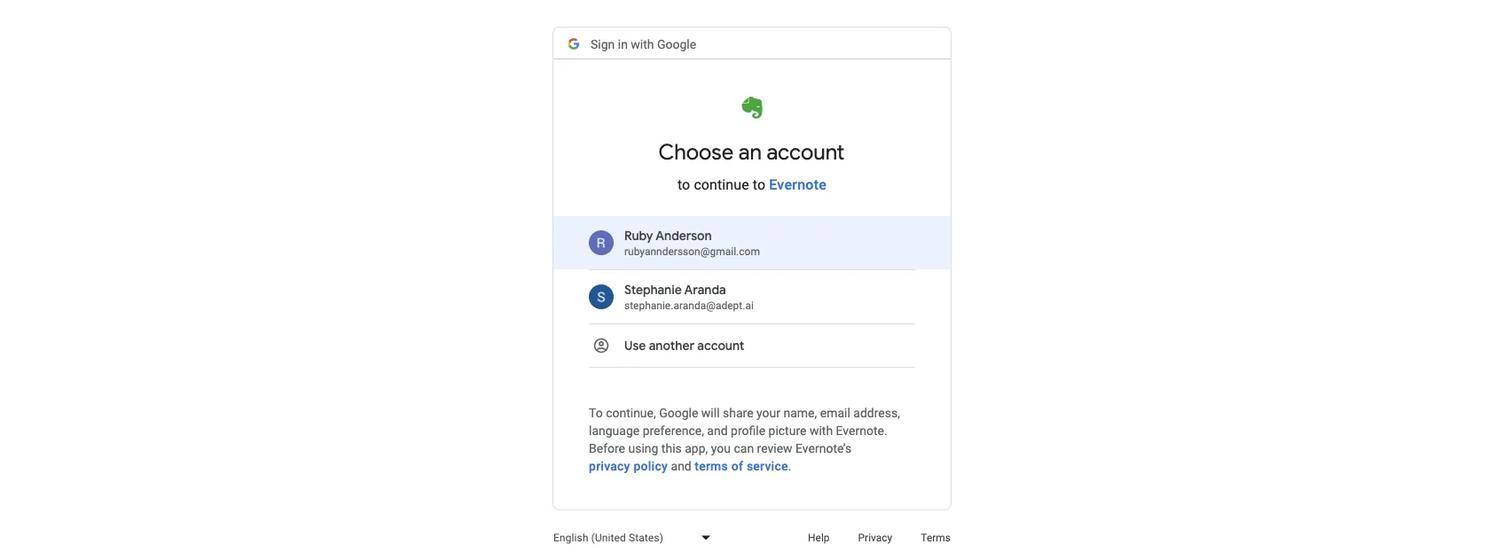 Task type: locate. For each thing, give the bounding box(es) containing it.
ruby anderson rubyanndersson@gmail.com
[[625, 228, 760, 258]]

sign in with google
[[591, 37, 697, 52]]

use another account link
[[554, 325, 951, 367]]

google
[[657, 37, 697, 52], [659, 406, 699, 421]]

help
[[808, 532, 830, 545]]

2 to from the left
[[753, 176, 766, 193]]

evernote.
[[836, 424, 888, 438]]

google up preference,
[[659, 406, 699, 421]]

in
[[618, 37, 628, 52]]

account for use another account
[[698, 338, 745, 354]]

and
[[707, 424, 728, 438], [671, 459, 692, 474]]

1 horizontal spatial to
[[753, 176, 766, 193]]

ruby
[[625, 228, 654, 244]]

language
[[589, 424, 640, 438]]

to continue to evernote
[[678, 176, 827, 193]]

1 vertical spatial account
[[698, 338, 745, 354]]

you
[[711, 441, 731, 456]]

progress bar
[[335, 28, 951, 35]]

account right another
[[698, 338, 745, 354]]

1 horizontal spatial and
[[707, 424, 728, 438]]

account up evernote
[[767, 139, 845, 166]]

share
[[723, 406, 754, 421]]

to down choose an account
[[753, 176, 766, 193]]

1 vertical spatial and
[[671, 459, 692, 474]]

help link
[[794, 517, 844, 553]]

google inside to continue, google will share your name, email address, language preference, and profile picture with evernote. before using this app, you can review evernote's privacy policy and terms of service .
[[659, 406, 699, 421]]

to
[[678, 176, 691, 193], [753, 176, 766, 193]]

None field
[[539, 517, 717, 553]]

account for choose an account
[[767, 139, 845, 166]]

profile
[[731, 424, 766, 438]]

1 horizontal spatial with
[[810, 424, 833, 438]]

to down choose
[[678, 176, 691, 193]]

preference,
[[643, 424, 704, 438]]

0 vertical spatial account
[[767, 139, 845, 166]]

1 to from the left
[[678, 176, 691, 193]]

choose an account
[[659, 139, 845, 166]]

using
[[629, 441, 659, 456]]

rubyanndersson@gmail.com
[[625, 246, 760, 258]]

1 horizontal spatial account
[[767, 139, 845, 166]]

and down this
[[671, 459, 692, 474]]

sign
[[591, 37, 615, 52]]

picture
[[769, 424, 807, 438]]

google right in
[[657, 37, 697, 52]]

.
[[789, 459, 792, 474]]

1 vertical spatial with
[[810, 424, 833, 438]]

review
[[757, 441, 793, 456]]

account
[[767, 139, 845, 166], [698, 338, 745, 354]]

0 vertical spatial with
[[631, 37, 654, 52]]

terms
[[695, 459, 728, 474]]

anderson
[[656, 228, 712, 244]]

with
[[631, 37, 654, 52], [810, 424, 833, 438]]

0 horizontal spatial to
[[678, 176, 691, 193]]

terms link
[[907, 517, 965, 553]]

evernote
[[770, 176, 827, 193]]

and up you
[[707, 424, 728, 438]]

0 horizontal spatial account
[[698, 338, 745, 354]]

with right in
[[631, 37, 654, 52]]

with up evernote's
[[810, 424, 833, 438]]

privacy
[[589, 459, 631, 474]]

your
[[757, 406, 781, 421]]

continue
[[694, 176, 750, 193]]

0 horizontal spatial with
[[631, 37, 654, 52]]

1 vertical spatial google
[[659, 406, 699, 421]]



Task type: describe. For each thing, give the bounding box(es) containing it.
0 vertical spatial google
[[657, 37, 697, 52]]

service
[[747, 459, 789, 474]]

with inside to continue, google will share your name, email address, language preference, and profile picture with evernote. before using this app, you can review evernote's privacy policy and terms of service .
[[810, 424, 833, 438]]

terms
[[921, 532, 951, 545]]

can
[[734, 441, 754, 456]]

choose
[[659, 139, 734, 166]]

stephanie.aranda@adept.ai
[[625, 300, 754, 312]]

0 horizontal spatial and
[[671, 459, 692, 474]]

terms of service link
[[692, 458, 791, 476]]

address,
[[854, 406, 901, 421]]

another
[[649, 338, 695, 354]]

an
[[739, 139, 762, 166]]

aranda
[[685, 282, 726, 298]]

will
[[702, 406, 720, 421]]

evernote button
[[767, 176, 830, 193]]

this
[[662, 441, 682, 456]]

privacy
[[858, 532, 893, 545]]

before
[[589, 441, 626, 456]]

to continue, google will share your name, email address, language preference, and profile picture with evernote. before using this app, you can review evernote's privacy policy and terms of service .
[[589, 406, 901, 474]]

email
[[821, 406, 851, 421]]

name,
[[784, 406, 817, 421]]

evernote's
[[796, 441, 852, 456]]

stephanie aranda stephanie.aranda@adept.ai
[[625, 282, 754, 312]]

to
[[589, 406, 603, 421]]

policy
[[634, 459, 668, 474]]

privacy link
[[844, 517, 907, 553]]

0 vertical spatial and
[[707, 424, 728, 438]]

use
[[625, 338, 646, 354]]

app,
[[685, 441, 708, 456]]

stephanie
[[625, 282, 682, 298]]

of
[[732, 459, 744, 474]]

privacy policy link
[[587, 458, 671, 476]]

use another account
[[625, 338, 745, 354]]

continue,
[[606, 406, 656, 421]]



Task type: vqa. For each thing, say whether or not it's contained in the screenshot.
'PREFERENCE,'
yes



